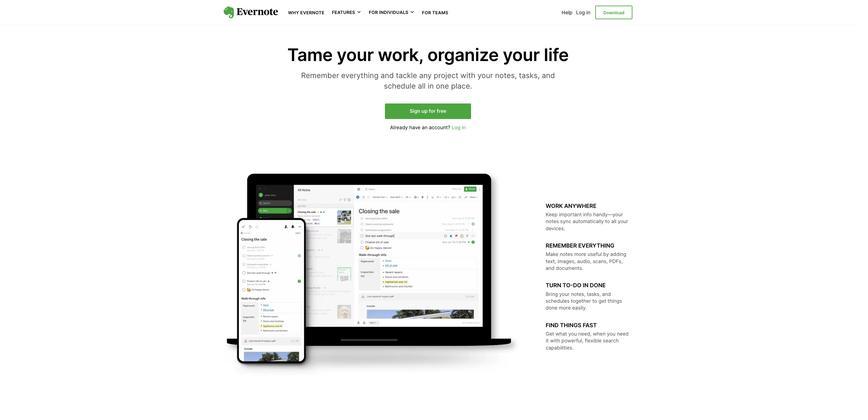 Task type: describe. For each thing, give the bounding box(es) containing it.
work
[[546, 203, 563, 209]]

project
[[434, 71, 459, 80]]

in inside remember everything and tackle any project with your notes, tasks, and schedule all in one place.
[[428, 81, 434, 90]]

find things fast get what you need, when you need it with powerful, flexible search capabilities.
[[546, 322, 629, 351]]

bring
[[546, 291, 558, 297]]

work anywhere keep important info handy—your notes sync automatically to all your devices.
[[546, 203, 629, 231]]

0 horizontal spatial log in link
[[452, 124, 466, 130]]

sync
[[561, 218, 572, 224]]

and inside turn to-do in done bring your notes, tasks, and schedules together to get things done more easily.
[[603, 291, 611, 297]]

tackle
[[396, 71, 417, 80]]

for for for individuals
[[369, 10, 378, 15]]

why evernote
[[288, 10, 325, 15]]

notes inside the work anywhere keep important info handy—your notes sync automatically to all your devices.
[[546, 218, 559, 224]]

sign up for free
[[410, 108, 447, 114]]

sign
[[410, 108, 421, 114]]

do
[[573, 282, 582, 289]]

in right help link in the right top of the page
[[587, 9, 591, 15]]

info
[[584, 211, 592, 218]]

remember everything and tackle any project with your notes, tasks, and schedule all in one place.
[[301, 71, 555, 90]]

sign up for free link
[[385, 104, 472, 119]]

0 vertical spatial done
[[590, 282, 606, 289]]

to inside turn to-do in done bring your notes, tasks, and schedules together to get things done more easily.
[[593, 298, 598, 304]]

teams
[[433, 10, 449, 15]]

make
[[546, 251, 559, 257]]

for individuals
[[369, 10, 409, 15]]

0 horizontal spatial done
[[546, 305, 558, 311]]

1 horizontal spatial log in link
[[577, 9, 591, 15]]

evernote logo image
[[224, 6, 278, 19]]

everything for scans,
[[579, 242, 615, 249]]

what
[[556, 331, 567, 337]]

evernote ui on desktop and mobile image
[[224, 171, 521, 383]]

anywhere
[[565, 203, 597, 209]]

notes inside remember everything make notes more useful by adding text, images, audio, scans, pdfs, and documents.
[[560, 251, 573, 257]]

tame your work, organize your life
[[288, 44, 569, 65]]

to-
[[563, 282, 573, 289]]

up
[[422, 108, 428, 114]]

important
[[559, 211, 582, 218]]

already have an account? log in
[[390, 124, 466, 130]]

need
[[617, 331, 629, 337]]

notes, inside remember everything and tackle any project with your notes, tasks, and schedule all in one place.
[[495, 71, 517, 80]]

have
[[410, 124, 421, 130]]

remember everything make notes more useful by adding text, images, audio, scans, pdfs, and documents.
[[546, 242, 627, 271]]

fast
[[583, 322, 597, 328]]

for teams
[[422, 10, 449, 15]]

automatically
[[573, 218, 604, 224]]

and inside remember everything make notes more useful by adding text, images, audio, scans, pdfs, and documents.
[[546, 265, 555, 271]]

flexible
[[585, 338, 602, 344]]

search
[[603, 338, 619, 344]]

turn to-do in done bring your notes, tasks, and schedules together to get things done more easily.
[[546, 282, 623, 311]]

in right account?
[[462, 124, 466, 130]]

in inside turn to-do in done bring your notes, tasks, and schedules together to get things done more easily.
[[583, 282, 589, 289]]

evernote
[[300, 10, 325, 15]]

it
[[546, 338, 549, 344]]

1 horizontal spatial log
[[577, 9, 585, 15]]

with inside remember everything and tackle any project with your notes, tasks, and schedule all in one place.
[[461, 71, 476, 80]]

your inside remember everything and tackle any project with your notes, tasks, and schedule all in one place.
[[478, 71, 493, 80]]

adding
[[611, 251, 627, 257]]

0 horizontal spatial log
[[452, 124, 461, 130]]

by
[[604, 251, 609, 257]]

scans,
[[593, 258, 608, 264]]

tasks, inside remember everything and tackle any project with your notes, tasks, and schedule all in one place.
[[519, 71, 540, 80]]

powerful,
[[562, 338, 584, 344]]

download link
[[596, 6, 633, 19]]

devices.
[[546, 225, 566, 231]]

one
[[436, 81, 449, 90]]

easily.
[[573, 305, 587, 311]]

get
[[599, 298, 607, 304]]



Task type: locate. For each thing, give the bounding box(es) containing it.
1 vertical spatial with
[[550, 338, 560, 344]]

together
[[571, 298, 591, 304]]

for left teams
[[422, 10, 431, 15]]

log in link
[[577, 9, 591, 15], [452, 124, 466, 130]]

1 vertical spatial log in link
[[452, 124, 466, 130]]

with
[[461, 71, 476, 80], [550, 338, 560, 344]]

1 horizontal spatial more
[[575, 251, 587, 257]]

tame
[[288, 44, 333, 65]]

1 horizontal spatial notes,
[[571, 291, 586, 297]]

you
[[569, 331, 577, 337], [607, 331, 616, 337]]

your
[[337, 44, 374, 65], [503, 44, 540, 65], [478, 71, 493, 80], [618, 218, 629, 224], [560, 291, 570, 297]]

all inside remember everything and tackle any project with your notes, tasks, and schedule all in one place.
[[418, 81, 426, 90]]

work,
[[378, 44, 424, 65]]

0 horizontal spatial notes
[[546, 218, 559, 224]]

for teams link
[[422, 9, 449, 15]]

remember up make
[[546, 242, 577, 249]]

1 horizontal spatial notes
[[560, 251, 573, 257]]

remember inside remember everything and tackle any project with your notes, tasks, and schedule all in one place.
[[301, 71, 339, 80]]

1 horizontal spatial to
[[606, 218, 610, 224]]

for inside button
[[369, 10, 378, 15]]

with up place.
[[461, 71, 476, 80]]

log right account?
[[452, 124, 461, 130]]

life
[[544, 44, 569, 65]]

capabilities.
[[546, 345, 574, 351]]

done down schedules
[[546, 305, 558, 311]]

an
[[422, 124, 428, 130]]

0 vertical spatial notes
[[546, 218, 559, 224]]

pdfs,
[[610, 258, 623, 264]]

images,
[[558, 258, 576, 264]]

remember down tame
[[301, 71, 339, 80]]

remember for remember everything make notes more useful by adding text, images, audio, scans, pdfs, and documents.
[[546, 242, 577, 249]]

everything for schedule
[[341, 71, 379, 80]]

to inside the work anywhere keep important info handy—your notes sync automatically to all your devices.
[[606, 218, 610, 224]]

0 horizontal spatial all
[[418, 81, 426, 90]]

place.
[[451, 81, 472, 90]]

account?
[[429, 124, 451, 130]]

1 vertical spatial things
[[560, 322, 582, 328]]

1 horizontal spatial things
[[608, 298, 623, 304]]

1 horizontal spatial remember
[[546, 242, 577, 249]]

0 vertical spatial notes,
[[495, 71, 517, 80]]

more
[[575, 251, 587, 257], [559, 305, 571, 311]]

1 horizontal spatial everything
[[579, 242, 615, 249]]

need,
[[579, 331, 592, 337]]

more down schedules
[[559, 305, 571, 311]]

for
[[429, 108, 436, 114]]

handy—your
[[594, 211, 623, 218]]

already
[[390, 124, 408, 130]]

all inside the work anywhere keep important info handy—your notes sync automatically to all your devices.
[[612, 218, 617, 224]]

0 vertical spatial all
[[418, 81, 426, 90]]

0 horizontal spatial to
[[593, 298, 598, 304]]

more inside turn to-do in done bring your notes, tasks, and schedules together to get things done more easily.
[[559, 305, 571, 311]]

everything
[[341, 71, 379, 80], [579, 242, 615, 249]]

with inside find things fast get what you need, when you need it with powerful, flexible search capabilities.
[[550, 338, 560, 344]]

schedule
[[384, 81, 416, 90]]

to
[[606, 218, 610, 224], [593, 298, 598, 304]]

you up search
[[607, 331, 616, 337]]

in down the any
[[428, 81, 434, 90]]

everything inside remember everything and tackle any project with your notes, tasks, and schedule all in one place.
[[341, 71, 379, 80]]

0 vertical spatial remember
[[301, 71, 339, 80]]

and down 'text,'
[[546, 265, 555, 271]]

log in link right help link in the right top of the page
[[577, 9, 591, 15]]

0 horizontal spatial with
[[461, 71, 476, 80]]

things
[[608, 298, 623, 304], [560, 322, 582, 328]]

notes down keep
[[546, 218, 559, 224]]

log in link right account?
[[452, 124, 466, 130]]

0 vertical spatial things
[[608, 298, 623, 304]]

0 horizontal spatial notes,
[[495, 71, 517, 80]]

1 vertical spatial remember
[[546, 242, 577, 249]]

for
[[369, 10, 378, 15], [422, 10, 431, 15]]

remember inside remember everything make notes more useful by adding text, images, audio, scans, pdfs, and documents.
[[546, 242, 577, 249]]

tasks, inside turn to-do in done bring your notes, tasks, and schedules together to get things done more easily.
[[587, 291, 601, 297]]

0 vertical spatial log in link
[[577, 9, 591, 15]]

1 vertical spatial all
[[612, 218, 617, 224]]

in
[[587, 9, 591, 15], [428, 81, 434, 90], [462, 124, 466, 130], [583, 282, 589, 289]]

tasks,
[[519, 71, 540, 80], [587, 291, 601, 297]]

notes, inside turn to-do in done bring your notes, tasks, and schedules together to get things done more easily.
[[571, 291, 586, 297]]

keep
[[546, 211, 558, 218]]

0 vertical spatial more
[[575, 251, 587, 257]]

turn
[[546, 282, 562, 289]]

and down "life"
[[542, 71, 555, 80]]

things inside find things fast get what you need, when you need it with powerful, flexible search capabilities.
[[560, 322, 582, 328]]

done
[[590, 282, 606, 289], [546, 305, 558, 311]]

schedules
[[546, 298, 570, 304]]

remember for remember everything and tackle any project with your notes, tasks, and schedule all in one place.
[[301, 71, 339, 80]]

with right it
[[550, 338, 560, 344]]

everything inside remember everything make notes more useful by adding text, images, audio, scans, pdfs, and documents.
[[579, 242, 615, 249]]

1 vertical spatial tasks,
[[587, 291, 601, 297]]

1 horizontal spatial with
[[550, 338, 560, 344]]

0 vertical spatial with
[[461, 71, 476, 80]]

individuals
[[379, 10, 409, 15]]

features
[[332, 10, 355, 15]]

0 horizontal spatial for
[[369, 10, 378, 15]]

to left the get
[[593, 298, 598, 304]]

in right do
[[583, 282, 589, 289]]

0 vertical spatial tasks,
[[519, 71, 540, 80]]

0 horizontal spatial more
[[559, 305, 571, 311]]

documents.
[[556, 265, 584, 271]]

help link
[[562, 9, 573, 15]]

things inside turn to-do in done bring your notes, tasks, and schedules together to get things done more easily.
[[608, 298, 623, 304]]

free
[[437, 108, 447, 114]]

get
[[546, 331, 554, 337]]

notes,
[[495, 71, 517, 80], [571, 291, 586, 297]]

1 vertical spatial more
[[559, 305, 571, 311]]

1 horizontal spatial for
[[422, 10, 431, 15]]

0 vertical spatial to
[[606, 218, 610, 224]]

your inside the work anywhere keep important info handy—your notes sync automatically to all your devices.
[[618, 218, 629, 224]]

log right help
[[577, 9, 585, 15]]

useful
[[588, 251, 602, 257]]

audio,
[[578, 258, 592, 264]]

2 you from the left
[[607, 331, 616, 337]]

0 horizontal spatial remember
[[301, 71, 339, 80]]

log
[[577, 9, 585, 15], [452, 124, 461, 130]]

text,
[[546, 258, 557, 264]]

to down the handy—your
[[606, 218, 610, 224]]

why evernote link
[[288, 9, 325, 15]]

and
[[381, 71, 394, 80], [542, 71, 555, 80], [546, 265, 555, 271], [603, 291, 611, 297]]

and up the get
[[603, 291, 611, 297]]

things up what
[[560, 322, 582, 328]]

remember
[[301, 71, 339, 80], [546, 242, 577, 249]]

you up powerful,
[[569, 331, 577, 337]]

when
[[593, 331, 606, 337]]

any
[[419, 71, 432, 80]]

features button
[[332, 9, 362, 15]]

1 vertical spatial notes,
[[571, 291, 586, 297]]

1 vertical spatial log
[[452, 124, 461, 130]]

notes up images, on the bottom right of page
[[560, 251, 573, 257]]

1 vertical spatial done
[[546, 305, 558, 311]]

0 horizontal spatial tasks,
[[519, 71, 540, 80]]

0 vertical spatial log
[[577, 9, 585, 15]]

1 vertical spatial everything
[[579, 242, 615, 249]]

done up the get
[[590, 282, 606, 289]]

1 horizontal spatial all
[[612, 218, 617, 224]]

your inside turn to-do in done bring your notes, tasks, and schedules together to get things done more easily.
[[560, 291, 570, 297]]

1 vertical spatial notes
[[560, 251, 573, 257]]

0 horizontal spatial you
[[569, 331, 577, 337]]

for left individuals
[[369, 10, 378, 15]]

1 you from the left
[[569, 331, 577, 337]]

1 horizontal spatial you
[[607, 331, 616, 337]]

more up audio,
[[575, 251, 587, 257]]

1 horizontal spatial tasks,
[[587, 291, 601, 297]]

all down the handy—your
[[612, 218, 617, 224]]

all
[[418, 81, 426, 90], [612, 218, 617, 224]]

things right the get
[[608, 298, 623, 304]]

log in
[[577, 9, 591, 15]]

for for for teams
[[422, 10, 431, 15]]

for individuals button
[[369, 9, 415, 15]]

why
[[288, 10, 299, 15]]

find
[[546, 322, 559, 328]]

and up schedule on the left of page
[[381, 71, 394, 80]]

0 horizontal spatial things
[[560, 322, 582, 328]]

download
[[604, 10, 625, 15]]

help
[[562, 9, 573, 15]]

all down the any
[[418, 81, 426, 90]]

notes
[[546, 218, 559, 224], [560, 251, 573, 257]]

1 vertical spatial to
[[593, 298, 598, 304]]

more inside remember everything make notes more useful by adding text, images, audio, scans, pdfs, and documents.
[[575, 251, 587, 257]]

1 horizontal spatial done
[[590, 282, 606, 289]]

0 vertical spatial everything
[[341, 71, 379, 80]]

0 horizontal spatial everything
[[341, 71, 379, 80]]

organize
[[428, 44, 499, 65]]



Task type: vqa. For each thing, say whether or not it's contained in the screenshot.
Remember to the bottom
yes



